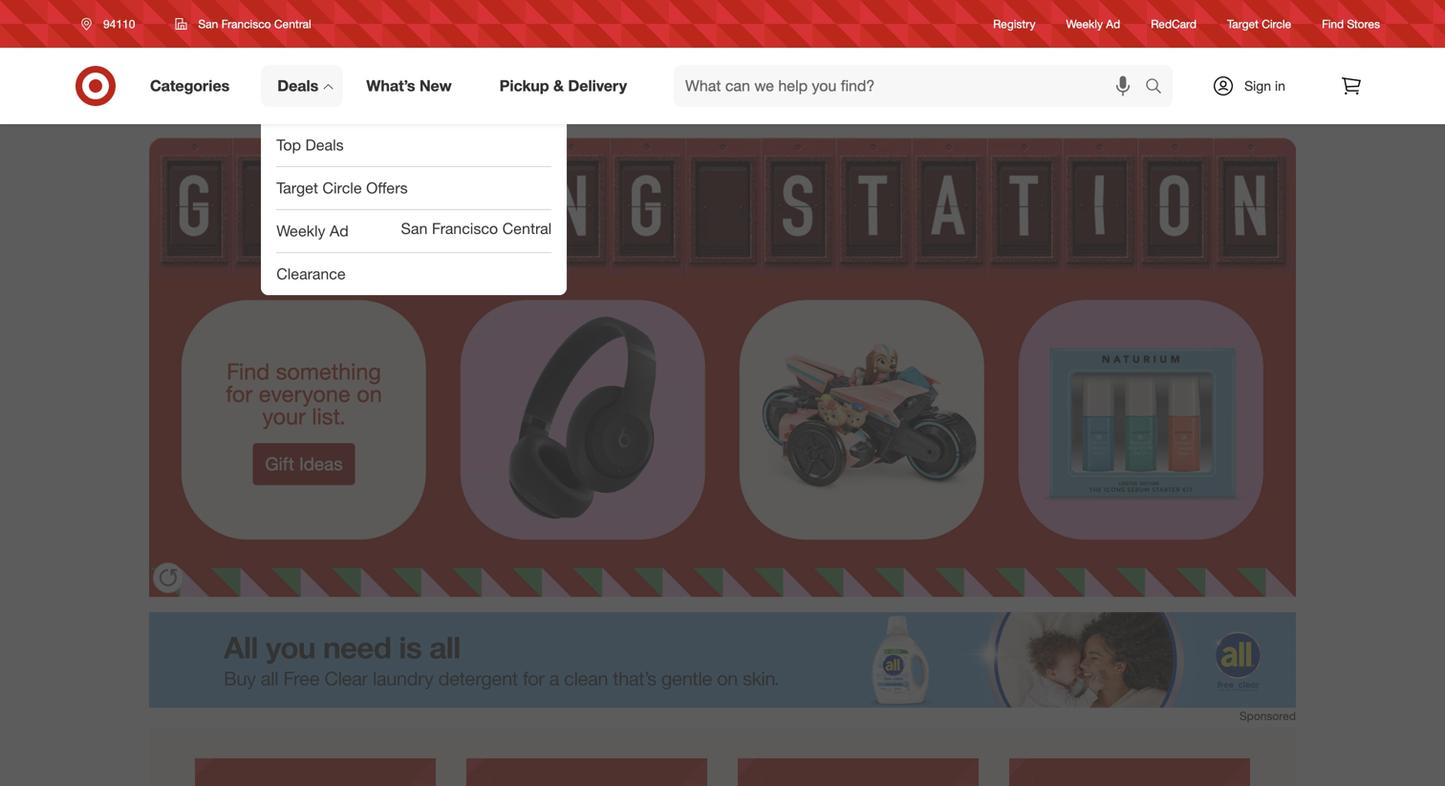 Task type: locate. For each thing, give the bounding box(es) containing it.
1 vertical spatial central
[[502, 219, 552, 238]]

top deals
[[276, 136, 344, 154]]

0 vertical spatial find
[[1322, 17, 1344, 31]]

1 horizontal spatial weekly
[[1066, 17, 1103, 31]]

0 vertical spatial francisco
[[221, 17, 271, 31]]

0 horizontal spatial francisco
[[221, 17, 271, 31]]

0 vertical spatial weekly ad
[[1066, 17, 1120, 31]]

central inside dropdown button
[[274, 17, 311, 31]]

gift ideas
[[265, 453, 343, 475]]

0 horizontal spatial weekly
[[276, 222, 325, 240]]

san francisco central inside san francisco central dropdown button
[[198, 17, 311, 31]]

francisco up categories link
[[221, 17, 271, 31]]

ad down target circle offers
[[330, 222, 349, 240]]

1 horizontal spatial san francisco central
[[401, 219, 552, 238]]

deals right top
[[305, 136, 344, 154]]

0 horizontal spatial ad
[[330, 222, 349, 240]]

94110
[[103, 17, 135, 31]]

target
[[1227, 17, 1259, 31], [276, 179, 318, 197]]

central
[[274, 17, 311, 31], [502, 219, 552, 238]]

1 vertical spatial find
[[227, 358, 270, 385]]

0 horizontal spatial circle
[[322, 179, 362, 197]]

san down target circle offers link
[[401, 219, 428, 238]]

ad left redcard
[[1106, 17, 1120, 31]]

1 vertical spatial san
[[401, 219, 428, 238]]

francisco down target circle offers link
[[432, 219, 498, 238]]

on
[[357, 380, 382, 408]]

circle for target circle offers
[[322, 179, 362, 197]]

weekly ad link
[[1066, 16, 1120, 32]]

your
[[262, 403, 306, 430]]

redcard
[[1151, 17, 1197, 31]]

weekly up "clearance"
[[276, 222, 325, 240]]

1 horizontal spatial circle
[[1262, 17, 1291, 31]]

weekly ad
[[1066, 17, 1120, 31], [276, 222, 349, 240]]

0 vertical spatial target
[[1227, 17, 1259, 31]]

0 horizontal spatial find
[[227, 358, 270, 385]]

0 vertical spatial san
[[198, 17, 218, 31]]

pickup & delivery link
[[483, 65, 651, 107]]

deals link
[[261, 65, 342, 107]]

circle for target circle
[[1262, 17, 1291, 31]]

registry
[[993, 17, 1036, 31]]

1 horizontal spatial find
[[1322, 17, 1344, 31]]

san francisco central down target circle offers link
[[401, 219, 552, 238]]

target down top
[[276, 179, 318, 197]]

find left stores
[[1322, 17, 1344, 31]]

san up categories link
[[198, 17, 218, 31]]

1 vertical spatial deals
[[305, 136, 344, 154]]

1 horizontal spatial ad
[[1106, 17, 1120, 31]]

francisco
[[221, 17, 271, 31], [432, 219, 498, 238]]

san
[[198, 17, 218, 31], [401, 219, 428, 238]]

delivery
[[568, 77, 627, 95]]

1 horizontal spatial central
[[502, 219, 552, 238]]

find
[[1322, 17, 1344, 31], [227, 358, 270, 385]]

deals
[[277, 77, 319, 95], [305, 136, 344, 154]]

circle up the in
[[1262, 17, 1291, 31]]

gifting station image
[[149, 124, 1296, 597]]

1 horizontal spatial francisco
[[432, 219, 498, 238]]

0 vertical spatial circle
[[1262, 17, 1291, 31]]

what's new link
[[350, 65, 476, 107]]

top deals link
[[261, 124, 567, 166]]

find inside find something for everyone on your list.
[[227, 358, 270, 385]]

pickup & delivery
[[500, 77, 627, 95]]

francisco inside dropdown button
[[221, 17, 271, 31]]

0 vertical spatial deals
[[277, 77, 319, 95]]

find something for everyone on your list.
[[226, 358, 382, 430]]

0 vertical spatial central
[[274, 17, 311, 31]]

0 vertical spatial san francisco central
[[198, 17, 311, 31]]

target circle link
[[1227, 16, 1291, 32]]

1 vertical spatial circle
[[322, 179, 362, 197]]

deals up top
[[277, 77, 319, 95]]

san francisco central button
[[163, 7, 324, 41]]

ad
[[1106, 17, 1120, 31], [330, 222, 349, 240]]

0 horizontal spatial san francisco central
[[198, 17, 311, 31]]

gift
[[265, 453, 294, 475]]

weekly ad up "clearance"
[[276, 222, 349, 240]]

target circle
[[1227, 17, 1291, 31]]

san francisco central
[[198, 17, 311, 31], [401, 219, 552, 238]]

everyone
[[259, 380, 351, 408]]

gift ideas button
[[253, 443, 355, 485]]

1 horizontal spatial target
[[1227, 17, 1259, 31]]

top
[[276, 136, 301, 154]]

san francisco central up deals link
[[198, 17, 311, 31]]

1 vertical spatial target
[[276, 179, 318, 197]]

0 horizontal spatial weekly ad
[[276, 222, 349, 240]]

something
[[276, 358, 381, 385]]

0 vertical spatial ad
[[1106, 17, 1120, 31]]

circle left offers
[[322, 179, 362, 197]]

1 horizontal spatial weekly ad
[[1066, 17, 1120, 31]]

find up your
[[227, 358, 270, 385]]

1 horizontal spatial san
[[401, 219, 428, 238]]

0 horizontal spatial san
[[198, 17, 218, 31]]

clearance
[[276, 265, 346, 283]]

what's
[[366, 77, 415, 95]]

target circle offers
[[276, 179, 408, 197]]

0 horizontal spatial target
[[276, 179, 318, 197]]

weekly
[[1066, 17, 1103, 31], [276, 222, 325, 240]]

weekly right registry
[[1066, 17, 1103, 31]]

target up sign in link on the top
[[1227, 17, 1259, 31]]

circle
[[1262, 17, 1291, 31], [322, 179, 362, 197]]

0 horizontal spatial central
[[274, 17, 311, 31]]

weekly ad right registry
[[1066, 17, 1120, 31]]

0 vertical spatial weekly
[[1066, 17, 1103, 31]]

find stores
[[1322, 17, 1380, 31]]

san inside dropdown button
[[198, 17, 218, 31]]

sign in link
[[1196, 65, 1315, 107]]

target circle offers link
[[261, 167, 567, 209]]



Task type: describe. For each thing, give the bounding box(es) containing it.
redcard link
[[1151, 16, 1197, 32]]

what's new
[[366, 77, 452, 95]]

for
[[226, 380, 252, 408]]

1 vertical spatial ad
[[330, 222, 349, 240]]

1 vertical spatial weekly ad
[[276, 222, 349, 240]]

1 vertical spatial san francisco central
[[401, 219, 552, 238]]

pickup
[[500, 77, 549, 95]]

stores
[[1347, 17, 1380, 31]]

sign
[[1245, 77, 1271, 94]]

find for find something for everyone on your list.
[[227, 358, 270, 385]]

&
[[553, 77, 564, 95]]

offers
[[366, 179, 408, 197]]

What can we help you find? suggestions appear below search field
[[674, 65, 1150, 107]]

clearance link
[[261, 253, 567, 295]]

advertisement region
[[149, 613, 1296, 708]]

categories link
[[134, 65, 253, 107]]

1 vertical spatial francisco
[[432, 219, 498, 238]]

sign in
[[1245, 77, 1285, 94]]

target for target circle offers
[[276, 179, 318, 197]]

1 vertical spatial weekly
[[276, 222, 325, 240]]

new
[[419, 77, 452, 95]]

weekly inside "weekly ad" link
[[1066, 17, 1103, 31]]

categories
[[150, 77, 230, 95]]

find for find stores
[[1322, 17, 1344, 31]]

list.
[[312, 403, 346, 430]]

find stores link
[[1322, 16, 1380, 32]]

sponsored
[[1239, 709, 1296, 724]]

search button
[[1136, 65, 1182, 111]]

registry link
[[993, 16, 1036, 32]]

ideas
[[299, 453, 343, 475]]

in
[[1275, 77, 1285, 94]]

target for target circle
[[1227, 17, 1259, 31]]

94110 button
[[69, 7, 155, 41]]

search
[[1136, 78, 1182, 97]]



Task type: vqa. For each thing, say whether or not it's contained in the screenshot.
right Includes
no



